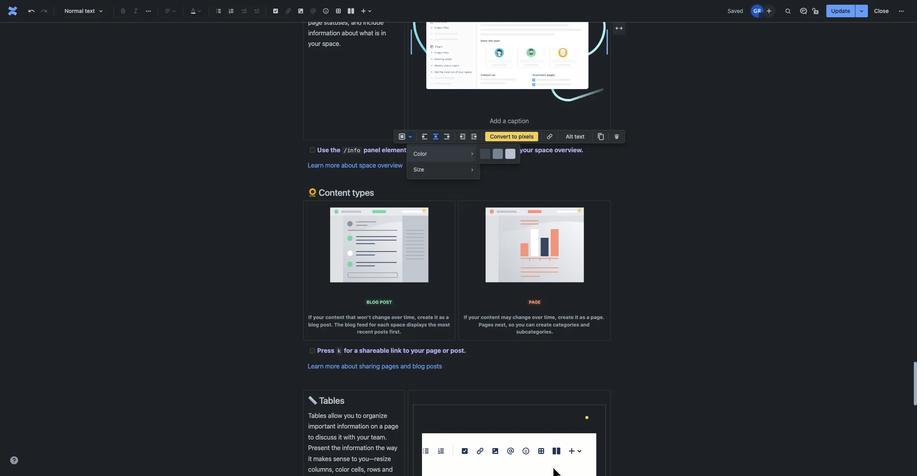 Task type: vqa. For each thing, say whether or not it's contained in the screenshot.
Learn more about space overview more
yes



Task type: describe. For each thing, give the bounding box(es) containing it.
1 vertical spatial and
[[400, 363, 411, 370]]

pages
[[479, 322, 494, 328]]

0 vertical spatial important
[[444, 146, 474, 153]]

it left makes
[[308, 455, 312, 462]]

convert
[[490, 133, 511, 140]]

change inside if your content may change over time, create it as a page. pages nest, so you can create categories and subcategories.
[[513, 315, 531, 321]]

panel
[[364, 146, 380, 153]]

text for normal text
[[85, 7, 95, 14]]

bold ⌘b image
[[119, 6, 128, 16]]

first.
[[389, 329, 401, 335]]

go wide image
[[614, 24, 624, 33]]

🌻
[[308, 187, 317, 198]]

no restrictions image
[[812, 6, 821, 16]]

a inside if your content that won't change over time, create it as a blog post. the blog feed for each space displays the most recent posts first.
[[446, 315, 449, 321]]

numbered list ⌘⇧7 image
[[227, 6, 236, 16]]

page
[[529, 299, 541, 305]]

displays
[[407, 322, 427, 328]]

may
[[501, 315, 511, 321]]

📏 tables
[[308, 395, 344, 406]]

space inside if your content that won't change over time, create it as a blog post. the blog feed for each space displays the most recent posts first.
[[391, 322, 405, 328]]

discuss
[[315, 434, 337, 441]]

help image
[[9, 456, 19, 465]]

learn more about space overview link
[[308, 162, 403, 169]]

the
[[334, 322, 344, 328]]

0 horizontal spatial for
[[344, 347, 353, 354]]

you inside tables allow you to organize important information on a page to discuss it with your team. present the information the way it makes sense to you—resize columns, color cells, row
[[344, 412, 354, 419]]

saved
[[728, 7, 743, 14]]

0 horizontal spatial space
[[359, 162, 376, 169]]

update button
[[827, 5, 855, 17]]

as inside if your content may change over time, create it as a page. pages nest, so you can create categories and subcategories.
[[580, 315, 585, 321]]

learn more about sharing pages and blog posts
[[308, 363, 442, 370]]

color
[[413, 150, 427, 157]]

about for space
[[341, 162, 358, 169]]

to left organize
[[356, 412, 361, 419]]

as inside if your content that won't change over time, create it as a blog post. the blog feed for each space displays the most recent posts first.
[[439, 315, 445, 321]]

greg robinson image
[[751, 5, 764, 17]]

to down border options image
[[408, 146, 414, 153]]

element
[[382, 146, 407, 153]]

more for learn more about sharing pages and blog posts
[[325, 363, 340, 370]]

that
[[346, 315, 356, 321]]

remove image
[[612, 132, 621, 141]]

comment icon image
[[799, 6, 809, 16]]

to up cells,
[[352, 455, 357, 462]]

table image
[[334, 6, 343, 16]]

mention image
[[309, 6, 318, 16]]

change inside if your content that won't change over time, create it as a blog post. the blog feed for each space displays the most recent posts first.
[[372, 315, 390, 321]]

k
[[338, 348, 341, 354]]

a inside tables allow you to organize important information on a page to discuss it with your team. present the information the way it makes sense to you—resize columns, color cells, row
[[379, 423, 383, 430]]

content for post.
[[325, 315, 345, 321]]

columns,
[[308, 466, 334, 473]]

align center image
[[431, 132, 441, 141]]

feed
[[357, 322, 368, 328]]

a right k
[[354, 347, 358, 354]]

use the /info panel element to highlight important information in your space overview.
[[317, 146, 584, 153]]

pixels
[[519, 133, 534, 140]]

most
[[438, 322, 450, 328]]

/info
[[344, 147, 360, 153]]

border options image
[[406, 132, 415, 141]]

categories
[[553, 322, 579, 328]]

learn more about space overview
[[308, 162, 403, 169]]

alt text button
[[561, 132, 589, 141]]

it inside if your content may change over time, create it as a page. pages nest, so you can create categories and subcategories.
[[575, 315, 578, 321]]

important inside tables allow you to organize important information on a page to discuss it with your team. present the information the way it makes sense to you—resize columns, color cells, row
[[308, 423, 336, 430]]

1 horizontal spatial page
[[426, 347, 441, 354]]

update
[[831, 7, 850, 14]]

undo ⌘z image
[[27, 6, 36, 16]]

more for learn more about space overview
[[325, 162, 340, 169]]

1 horizontal spatial posts
[[427, 363, 442, 370]]

your inside if your content that won't change over time, create it as a blog post. the blog feed for each space displays the most recent posts first.
[[313, 315, 324, 321]]

post
[[380, 299, 392, 305]]

normal text
[[65, 7, 95, 14]]

tables allow you to organize important information on a page to discuss it with your team. present the information the way it makes sense to you—resize columns, color cells, row
[[308, 412, 400, 476]]

align right image
[[442, 132, 452, 141]]

team.
[[371, 434, 387, 441]]

blog post
[[367, 299, 392, 305]]

emoji image
[[321, 6, 331, 16]]

recent
[[357, 329, 373, 335]]

layouts image
[[346, 6, 356, 16]]

in
[[513, 146, 518, 153]]

learn for learn more about sharing pages and blog posts
[[308, 363, 324, 370]]

and inside if your content may change over time, create it as a page. pages nest, so you can create categories and subcategories.
[[580, 322, 590, 328]]

caption
[[508, 117, 529, 124]]

it left the with
[[338, 434, 342, 441]]

outdent ⇧tab image
[[239, 6, 249, 16]]

link
[[391, 347, 402, 354]]

time, inside if your content that won't change over time, create it as a blog post. the blog feed for each space displays the most recent posts first.
[[404, 315, 416, 321]]

wrap right image
[[469, 132, 479, 141]]

the right use
[[330, 146, 340, 153]]

shareable
[[359, 347, 389, 354]]

so
[[509, 322, 514, 328]]

add
[[490, 117, 501, 124]]

invite to edit image
[[765, 6, 774, 16]]

overview.
[[555, 146, 584, 153]]

Gray radio
[[493, 149, 503, 159]]

0 horizontal spatial blog
[[308, 322, 319, 328]]

indent tab image
[[252, 6, 261, 16]]

to up present
[[308, 434, 314, 441]]

size
[[413, 166, 424, 173]]

convert to pixels button
[[485, 132, 538, 141]]

text for alt text
[[575, 133, 585, 140]]

on
[[371, 423, 378, 430]]

0 vertical spatial information
[[476, 146, 511, 153]]

cells,
[[351, 466, 366, 473]]

1 vertical spatial information
[[337, 423, 369, 430]]

your right link
[[411, 347, 425, 354]]

overview
[[378, 162, 403, 169]]

editor toolbar toolbar
[[394, 130, 625, 179]]

normal
[[65, 7, 83, 14]]

2 horizontal spatial blog
[[413, 363, 425, 370]]

redo ⌘⇧z image
[[39, 6, 49, 16]]



Task type: locate. For each thing, give the bounding box(es) containing it.
2 more from the top
[[325, 363, 340, 370]]

important
[[444, 146, 474, 153], [308, 423, 336, 430]]

won't
[[357, 315, 371, 321]]

a left page.
[[587, 315, 590, 321]]

1 horizontal spatial and
[[580, 322, 590, 328]]

0 vertical spatial post.
[[320, 322, 333, 328]]

way
[[386, 445, 398, 452]]

highlight
[[416, 146, 443, 153]]

content
[[319, 187, 350, 198]]

1 if from the left
[[308, 315, 312, 321]]

Bold gray radio
[[505, 149, 516, 159]]

0 horizontal spatial you
[[344, 412, 354, 419]]

add border image
[[397, 132, 407, 141]]

time,
[[404, 315, 416, 321], [544, 315, 557, 321]]

if for if your content may change over time, create it as a page. pages nest, so you can create categories and subcategories.
[[464, 315, 467, 321]]

color
[[335, 466, 350, 473]]

your left the that
[[313, 315, 324, 321]]

1 vertical spatial about
[[341, 363, 358, 370]]

1 over from the left
[[392, 315, 402, 321]]

it inside if your content that won't change over time, create it as a blog post. the blog feed for each space displays the most recent posts first.
[[434, 315, 438, 321]]

1 vertical spatial tables
[[308, 412, 326, 419]]

types
[[352, 187, 374, 198]]

for inside if your content that won't change over time, create it as a blog post. the blog feed for each space displays the most recent posts first.
[[369, 322, 376, 328]]

content for nest,
[[481, 315, 500, 321]]

create inside if your content that won't change over time, create it as a blog post. the blog feed for each space displays the most recent posts first.
[[417, 315, 433, 321]]

menu
[[407, 144, 520, 177]]

page inside tables allow you to organize important information on a page to discuss it with your team. present the information the way it makes sense to you—resize columns, color cells, row
[[384, 423, 398, 430]]

a
[[503, 117, 506, 124], [446, 315, 449, 321], [587, 315, 590, 321], [354, 347, 358, 354], [379, 423, 383, 430]]

can
[[526, 322, 535, 328]]

text inside button
[[575, 133, 585, 140]]

information down convert
[[476, 146, 511, 153]]

action item image
[[271, 6, 280, 16]]

create up categories
[[558, 315, 574, 321]]

time, up categories
[[544, 315, 557, 321]]

📏
[[308, 395, 317, 406]]

to right link
[[403, 347, 409, 354]]

1 more from the top
[[325, 162, 340, 169]]

space
[[535, 146, 553, 153], [359, 162, 376, 169], [391, 322, 405, 328]]

0 vertical spatial about
[[341, 162, 358, 169]]

Subtle gray radio
[[480, 149, 490, 159]]

time, up displays
[[404, 315, 416, 321]]

learn for learn more about space overview
[[308, 162, 324, 169]]

convert to pixels
[[490, 133, 534, 140]]

2 as from the left
[[580, 315, 585, 321]]

change up each
[[372, 315, 390, 321]]

the down team.
[[376, 445, 385, 452]]

0 vertical spatial text
[[85, 7, 95, 14]]

option group inside menu
[[479, 148, 517, 160]]

bullet list ⌘⇧8 image
[[214, 6, 223, 16]]

more down k
[[325, 363, 340, 370]]

0 vertical spatial for
[[369, 322, 376, 328]]

1 horizontal spatial for
[[369, 322, 376, 328]]

a inside if your content may change over time, create it as a page. pages nest, so you can create categories and subcategories.
[[587, 315, 590, 321]]

important up the discuss
[[308, 423, 336, 430]]

0 horizontal spatial as
[[439, 315, 445, 321]]

blog down the that
[[345, 322, 356, 328]]

change up the "can"
[[513, 315, 531, 321]]

you inside if your content may change over time, create it as a page. pages nest, so you can create categories and subcategories.
[[516, 322, 525, 328]]

time, inside if your content may change over time, create it as a page. pages nest, so you can create categories and subcategories.
[[544, 315, 557, 321]]

your up pages
[[469, 315, 480, 321]]

blog left "the"
[[308, 322, 319, 328]]

0 horizontal spatial over
[[392, 315, 402, 321]]

1 vertical spatial post.
[[451, 347, 466, 354]]

information up the with
[[337, 423, 369, 430]]

about down /info on the top of the page
[[341, 162, 358, 169]]

your inside if your content may change over time, create it as a page. pages nest, so you can create categories and subcategories.
[[469, 315, 480, 321]]

as up most
[[439, 315, 445, 321]]

it
[[434, 315, 438, 321], [575, 315, 578, 321], [338, 434, 342, 441], [308, 455, 312, 462]]

you right so
[[516, 322, 525, 328]]

1 horizontal spatial space
[[391, 322, 405, 328]]

blog right the pages
[[413, 363, 425, 370]]

2 about from the top
[[341, 363, 358, 370]]

1 learn from the top
[[308, 162, 324, 169]]

more image
[[897, 6, 906, 16]]

1 vertical spatial text
[[575, 133, 585, 140]]

1 horizontal spatial change
[[513, 315, 531, 321]]

for right feed
[[369, 322, 376, 328]]

1 content from the left
[[325, 315, 345, 321]]

organize
[[363, 412, 387, 419]]

over up first.
[[392, 315, 402, 321]]

a up most
[[446, 315, 449, 321]]

more formatting image
[[144, 6, 153, 16]]

learn down press
[[308, 363, 324, 370]]

link image
[[283, 6, 293, 16]]

2 if from the left
[[464, 315, 467, 321]]

content up pages
[[481, 315, 500, 321]]

1 horizontal spatial if
[[464, 315, 467, 321]]

press
[[317, 347, 334, 354]]

to inside "button"
[[512, 133, 517, 140]]

1 vertical spatial you
[[344, 412, 354, 419]]

the left most
[[428, 322, 436, 328]]

post. right or
[[451, 347, 466, 354]]

post.
[[320, 322, 333, 328], [451, 347, 466, 354]]

menu inside editor toolbar toolbar
[[407, 144, 520, 177]]

1 vertical spatial for
[[344, 347, 353, 354]]

you right allow
[[344, 412, 354, 419]]

0 vertical spatial learn
[[308, 162, 324, 169]]

to left pixels
[[512, 133, 517, 140]]

post. left "the"
[[320, 322, 333, 328]]

posts inside if your content that won't change over time, create it as a blog post. the blog feed for each space displays the most recent posts first.
[[374, 329, 388, 335]]

blog
[[367, 299, 379, 305]]

0 vertical spatial you
[[516, 322, 525, 328]]

as left page.
[[580, 315, 585, 321]]

space down add link image
[[535, 146, 553, 153]]

🌻 content types
[[308, 187, 374, 198]]

2 over from the left
[[532, 315, 543, 321]]

0 vertical spatial more
[[325, 162, 340, 169]]

information
[[476, 146, 511, 153], [337, 423, 369, 430], [342, 445, 374, 452]]

subcategories.
[[516, 329, 553, 335]]

over up the "can"
[[532, 315, 543, 321]]

1 horizontal spatial time,
[[544, 315, 557, 321]]

over inside if your content that won't change over time, create it as a blog post. the blog feed for each space displays the most recent posts first.
[[392, 315, 402, 321]]

page
[[426, 347, 441, 354], [384, 423, 398, 430]]

1 as from the left
[[439, 315, 445, 321]]

1 horizontal spatial important
[[444, 146, 474, 153]]

2 learn from the top
[[308, 363, 324, 370]]

1 time, from the left
[[404, 315, 416, 321]]

over inside if your content may change over time, create it as a page. pages nest, so you can create categories and subcategories.
[[532, 315, 543, 321]]

important down wrap left image
[[444, 146, 474, 153]]

create up displays
[[417, 315, 433, 321]]

allow
[[328, 412, 342, 419]]

0 horizontal spatial content
[[325, 315, 345, 321]]

about for sharing
[[341, 363, 358, 370]]

0 vertical spatial tables
[[319, 395, 344, 406]]

it up categories
[[575, 315, 578, 321]]

tables up allow
[[319, 395, 344, 406]]

menu containing color
[[407, 144, 520, 177]]

0 horizontal spatial if
[[308, 315, 312, 321]]

you—resize
[[359, 455, 391, 462]]

1 vertical spatial page
[[384, 423, 398, 430]]

blog
[[308, 322, 319, 328], [345, 322, 356, 328], [413, 363, 425, 370]]

as
[[439, 315, 445, 321], [580, 315, 585, 321]]

1 vertical spatial important
[[308, 423, 336, 430]]

page up team.
[[384, 423, 398, 430]]

and right categories
[[580, 322, 590, 328]]

1 horizontal spatial create
[[536, 322, 552, 328]]

press k for a shareable link to your page or post.
[[317, 347, 466, 354]]

content inside if your content that won't change over time, create it as a blog post. the blog feed for each space displays the most recent posts first.
[[325, 315, 345, 321]]

if inside if your content may change over time, create it as a page. pages nest, so you can create categories and subcategories.
[[464, 315, 467, 321]]

tables down 📏
[[308, 412, 326, 419]]

1 horizontal spatial post.
[[451, 347, 466, 354]]

2 vertical spatial space
[[391, 322, 405, 328]]

the
[[330, 146, 340, 153], [428, 322, 436, 328], [331, 445, 341, 452], [376, 445, 385, 452]]

the inside if your content that won't change over time, create it as a blog post. the blog feed for each space displays the most recent posts first.
[[428, 322, 436, 328]]

text
[[85, 7, 95, 14], [575, 133, 585, 140]]

2 time, from the left
[[544, 315, 557, 321]]

page left or
[[426, 347, 441, 354]]

use
[[317, 146, 329, 153]]

space up first.
[[391, 322, 405, 328]]

the up the sense
[[331, 445, 341, 452]]

close
[[874, 7, 889, 14]]

find and replace image
[[783, 6, 793, 16]]

1 about from the top
[[341, 162, 358, 169]]

with
[[344, 434, 355, 441]]

present
[[308, 445, 330, 452]]

2 horizontal spatial space
[[535, 146, 553, 153]]

you
[[516, 322, 525, 328], [344, 412, 354, 419]]

and right the pages
[[400, 363, 411, 370]]

your
[[520, 146, 533, 153], [313, 315, 324, 321], [469, 315, 480, 321], [411, 347, 425, 354], [357, 434, 369, 441]]

italic ⌘i image
[[131, 6, 141, 16]]

adjust update settings image
[[857, 6, 866, 16]]

it up most
[[434, 315, 438, 321]]

0 horizontal spatial text
[[85, 7, 95, 14]]

a right the on
[[379, 423, 383, 430]]

a right add
[[503, 117, 506, 124]]

1 vertical spatial learn
[[308, 363, 324, 370]]

1 horizontal spatial as
[[580, 315, 585, 321]]

sense
[[333, 455, 350, 462]]

your inside tables allow you to organize important information on a page to discuss it with your team. present the information the way it makes sense to you—resize columns, color cells, row
[[357, 434, 369, 441]]

for
[[369, 322, 376, 328], [344, 347, 353, 354]]

create up subcategories.
[[536, 322, 552, 328]]

0 horizontal spatial post.
[[320, 322, 333, 328]]

text right normal
[[85, 7, 95, 14]]

0 vertical spatial and
[[580, 322, 590, 328]]

confluence image
[[6, 5, 19, 17], [6, 5, 19, 17]]

normal text button
[[57, 2, 110, 20]]

your right in
[[520, 146, 533, 153]]

more
[[325, 162, 340, 169], [325, 363, 340, 370]]

page.
[[591, 315, 605, 321]]

more down use
[[325, 162, 340, 169]]

0 vertical spatial page
[[426, 347, 441, 354]]

your right the with
[[357, 434, 369, 441]]

0 vertical spatial space
[[535, 146, 553, 153]]

1 horizontal spatial content
[[481, 315, 500, 321]]

align left image
[[420, 132, 430, 141]]

content up "the"
[[325, 315, 345, 321]]

learn more about sharing pages and blog posts link
[[308, 363, 442, 370]]

0 horizontal spatial important
[[308, 423, 336, 430]]

0 horizontal spatial page
[[384, 423, 398, 430]]

sharing
[[359, 363, 380, 370]]

makes
[[313, 455, 332, 462]]

0 horizontal spatial posts
[[374, 329, 388, 335]]

learn down use
[[308, 162, 324, 169]]

change
[[372, 315, 390, 321], [513, 315, 531, 321]]

2 change from the left
[[513, 315, 531, 321]]

if for if your content that won't change over time, create it as a blog post. the blog feed for each space displays the most recent posts first.
[[308, 315, 312, 321]]

add link image
[[545, 132, 555, 141]]

1 horizontal spatial over
[[532, 315, 543, 321]]

1 vertical spatial posts
[[427, 363, 442, 370]]

for right k
[[344, 347, 353, 354]]

1 vertical spatial space
[[359, 162, 376, 169]]

2 vertical spatial information
[[342, 445, 374, 452]]

space down panel
[[359, 162, 376, 169]]

post. inside if your content that won't change over time, create it as a blog post. the blog feed for each space displays the most recent posts first.
[[320, 322, 333, 328]]

if your content may change over time, create it as a page. pages nest, so you can create categories and subcategories.
[[464, 315, 606, 335]]

add image, video, or file image
[[296, 6, 305, 16]]

1 vertical spatial more
[[325, 363, 340, 370]]

alt text
[[566, 133, 585, 140]]

copy image
[[596, 132, 605, 141]]

over
[[392, 315, 402, 321], [532, 315, 543, 321]]

tables inside tables allow you to organize important information on a page to discuss it with your team. present the information the way it makes sense to you—resize columns, color cells, row
[[308, 412, 326, 419]]

1 change from the left
[[372, 315, 390, 321]]

1 horizontal spatial you
[[516, 322, 525, 328]]

2 content from the left
[[481, 315, 500, 321]]

about left 'sharing'
[[341, 363, 358, 370]]

if inside if your content that won't change over time, create it as a blog post. the blog feed for each space displays the most recent posts first.
[[308, 315, 312, 321]]

0 horizontal spatial and
[[400, 363, 411, 370]]

0 horizontal spatial create
[[417, 315, 433, 321]]

learn
[[308, 162, 324, 169], [308, 363, 324, 370]]

create
[[417, 315, 433, 321], [558, 315, 574, 321], [536, 322, 552, 328]]

1 horizontal spatial text
[[575, 133, 585, 140]]

0 horizontal spatial change
[[372, 315, 390, 321]]

1 horizontal spatial blog
[[345, 322, 356, 328]]

wrap left image
[[458, 132, 468, 141]]

content inside if your content may change over time, create it as a page. pages nest, so you can create categories and subcategories.
[[481, 315, 500, 321]]

pages
[[382, 363, 399, 370]]

posts
[[374, 329, 388, 335], [427, 363, 442, 370]]

or
[[443, 347, 449, 354]]

text inside popup button
[[85, 7, 95, 14]]

text right alt
[[575, 133, 585, 140]]

add a caption
[[490, 117, 529, 124]]

option group
[[479, 148, 517, 160]]

if your content that won't change over time, create it as a blog post. the blog feed for each space displays the most recent posts first.
[[308, 315, 451, 335]]

close button
[[870, 5, 894, 17]]

nest,
[[495, 322, 507, 328]]

2 horizontal spatial create
[[558, 315, 574, 321]]

0 vertical spatial posts
[[374, 329, 388, 335]]

alt
[[566, 133, 573, 140]]

about
[[341, 162, 358, 169], [341, 363, 358, 370]]

each
[[378, 322, 389, 328]]

0 horizontal spatial time,
[[404, 315, 416, 321]]

information down the with
[[342, 445, 374, 452]]



